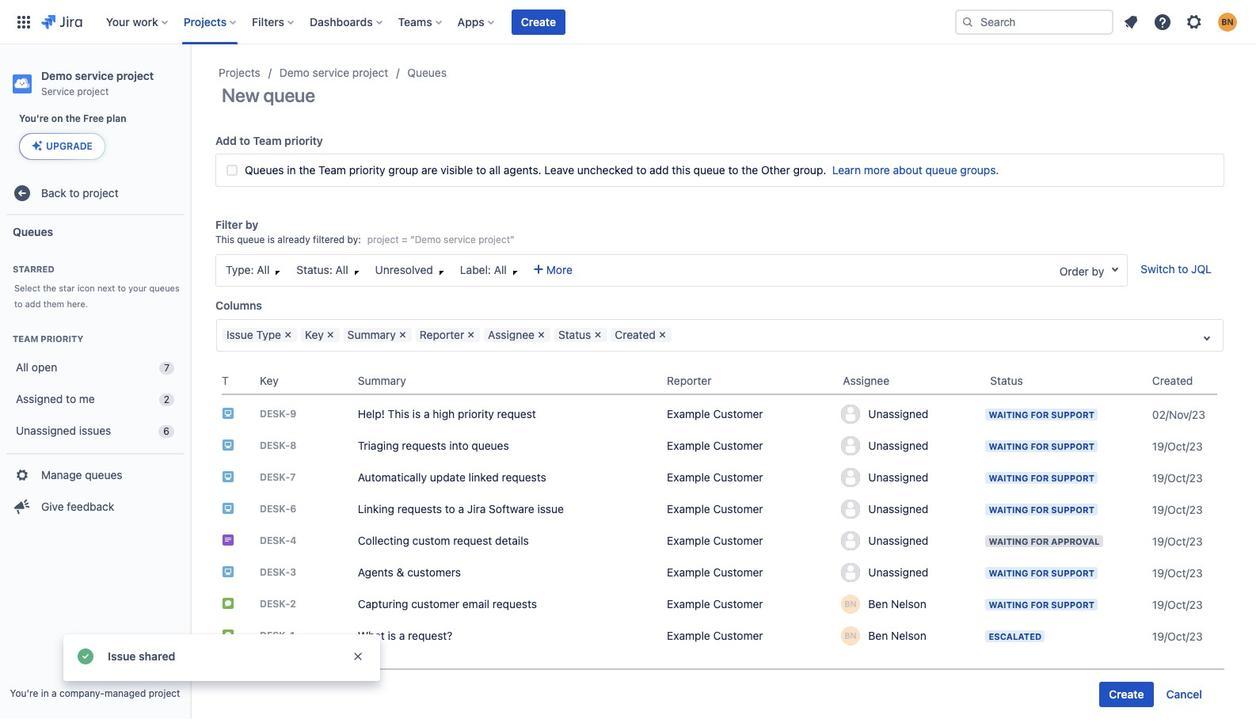 Task type: locate. For each thing, give the bounding box(es) containing it.
2 example customer from the top
[[667, 439, 763, 452]]

6 up 4
[[290, 503, 296, 515]]

1 vertical spatial reporter
[[667, 374, 712, 387]]

all right type:
[[257, 263, 270, 276]]

in down add to team priority
[[287, 163, 296, 177]]

1 vertical spatial in
[[41, 687, 49, 699]]

2 unassigned button from the top
[[837, 433, 984, 459]]

6 example from the top
[[667, 566, 710, 579]]

by inside filter by this queue is already filtered by: project = "demo service project"
[[245, 218, 258, 231]]

6 19/oct/23 from the top
[[1152, 598, 1203, 611]]

8 - from the top
[[285, 630, 290, 642]]

2 ben from the top
[[868, 629, 888, 642]]

demo
[[279, 66, 310, 79], [41, 69, 72, 82]]

1 ben from the top
[[868, 597, 888, 611]]

this
[[215, 234, 234, 246], [388, 407, 409, 421]]

1 horizontal spatial key
[[305, 328, 324, 341]]

starred group
[[6, 247, 184, 317]]

3 - from the top
[[285, 471, 290, 483]]

0 vertical spatial status
[[558, 328, 591, 341]]

0 horizontal spatial 7
[[164, 362, 169, 374]]

to left the me
[[66, 392, 76, 405]]

2 example from the top
[[667, 439, 710, 452]]

0 horizontal spatial service
[[75, 69, 113, 82]]

feedback
[[67, 499, 114, 513]]

0 horizontal spatial this
[[215, 234, 234, 246]]

desk down desk - 7
[[260, 503, 285, 515]]

desk left 9
[[260, 408, 285, 420]]

1 horizontal spatial queues
[[149, 283, 180, 293]]

queues right into
[[472, 439, 509, 452]]

unassigned button for triaging requests into queues
[[837, 433, 984, 459]]

banner containing your work
[[0, 0, 1256, 44]]

19/oct/23 for collecting custom request details
[[1152, 535, 1203, 548]]

request?
[[408, 629, 452, 642]]

7 desk from the top
[[260, 598, 285, 610]]

1 ben nelson from the top
[[868, 597, 927, 611]]

3 desk from the top
[[260, 471, 285, 483]]

columns
[[215, 299, 262, 312]]

issue type
[[227, 328, 281, 341]]

service up label:
[[444, 234, 476, 246]]

0 vertical spatial ben
[[868, 597, 888, 611]]

1 vertical spatial you're
[[10, 687, 38, 699]]

0 vertical spatial an it problem or question. image
[[222, 438, 234, 451]]

an it problem or question. image up a requests that may require approval. icon
[[222, 502, 234, 514]]

0 vertical spatial ben nelson
[[868, 597, 927, 611]]

an it problem or question. image for triaging requests into queues
[[222, 438, 234, 451]]

apps
[[458, 15, 485, 28]]

0 vertical spatial this
[[215, 234, 234, 246]]

1 vertical spatial priority
[[349, 163, 385, 177]]

queue
[[694, 163, 725, 177], [925, 163, 957, 177], [237, 234, 265, 246]]

1 vertical spatial key
[[260, 374, 279, 387]]

6 desk from the top
[[260, 566, 285, 578]]

0 vertical spatial an it problem or question. image
[[222, 407, 234, 419]]

queues right your
[[149, 283, 180, 293]]

queues
[[149, 283, 180, 293], [472, 439, 509, 452], [85, 468, 122, 481]]

demo service project link
[[279, 63, 388, 82]]

a left company-
[[51, 687, 57, 699]]

project left =
[[367, 234, 399, 246]]

6 - from the top
[[285, 566, 290, 578]]

0 vertical spatial nelson
[[891, 597, 927, 611]]

team right add on the top left of the page
[[253, 134, 282, 147]]

service
[[41, 86, 75, 97]]

to right the unchecked
[[636, 163, 647, 177]]

issue type option
[[222, 325, 300, 342]]

- for agents & customers
[[285, 566, 290, 578]]

5 19/oct/23 from the top
[[1152, 566, 1203, 580]]

2 vertical spatial priority
[[458, 407, 494, 421]]

key inside button
[[305, 328, 324, 341]]

1 vertical spatial ben nelson
[[868, 629, 927, 642]]

1 horizontal spatial is
[[388, 629, 396, 642]]

all inside team priority 'group'
[[16, 360, 29, 374]]

1 example customer from the top
[[667, 407, 763, 421]]

reporter right summary option
[[420, 328, 464, 341]]

linking requests to a jira software issue
[[358, 502, 564, 516]]

- up 4
[[285, 503, 290, 515]]

5 example from the top
[[667, 534, 710, 547]]

1 horizontal spatial 6
[[290, 503, 296, 515]]

1 an it problem or question. image from the top
[[222, 407, 234, 419]]

1 desk from the top
[[260, 408, 285, 420]]

8 desk from the top
[[260, 630, 285, 642]]

priority down demo service project link at left top
[[284, 134, 323, 147]]

1 horizontal spatial reporter
[[667, 374, 712, 387]]

1 horizontal spatial status
[[990, 374, 1023, 387]]

desk - 7
[[260, 471, 296, 483]]

2 vertical spatial an it problem or question. image
[[222, 565, 234, 578]]

0 vertical spatial ben nelson button
[[837, 592, 984, 617]]

New queue field
[[217, 82, 1223, 108]]

cancel button
[[1157, 682, 1212, 707]]

8
[[290, 440, 296, 451]]

unassigned for agents & customers
[[868, 566, 929, 579]]

all left open
[[16, 360, 29, 374]]

19/oct/23
[[1152, 440, 1203, 453], [1152, 471, 1203, 485], [1152, 503, 1203, 516], [1152, 535, 1203, 548], [1152, 566, 1203, 580], [1152, 598, 1203, 611], [1152, 630, 1203, 643]]

learn
[[832, 163, 861, 177]]

1 horizontal spatial by
[[1092, 265, 1104, 278]]

your profile and settings image
[[1218, 12, 1237, 31]]

0 vertical spatial queues
[[407, 66, 447, 79]]

project
[[352, 66, 388, 79], [116, 69, 154, 82], [77, 86, 109, 97], [83, 186, 119, 199], [367, 234, 399, 246], [149, 687, 180, 699]]

2 vertical spatial queues
[[85, 468, 122, 481]]

projects right the work
[[184, 15, 227, 28]]

requests right email
[[492, 597, 537, 611]]

switch to jql
[[1141, 262, 1212, 276]]

example customer for capturing customer email requests
[[667, 597, 763, 611]]

1 customer from the top
[[713, 407, 763, 421]]

1 vertical spatial add
[[25, 299, 41, 309]]

unresolved
[[375, 263, 433, 276]]

you're
[[19, 112, 49, 124], [10, 687, 38, 699]]

"demo
[[410, 234, 441, 246]]

status button
[[554, 328, 607, 342]]

the left 'other'
[[742, 163, 758, 177]]

priority left group
[[349, 163, 385, 177]]

automatically
[[358, 470, 427, 484]]

0 horizontal spatial created
[[615, 328, 656, 341]]

4 customer from the top
[[713, 502, 763, 516]]

0 horizontal spatial create
[[521, 15, 556, 28]]

key up desk - 9
[[260, 374, 279, 387]]

desk - 9
[[260, 408, 296, 420]]

8 example customer from the top
[[667, 629, 763, 642]]

demo up the service
[[41, 69, 72, 82]]

0 vertical spatial reporter
[[420, 328, 464, 341]]

all for label: all
[[494, 263, 507, 276]]

0 vertical spatial issue
[[227, 328, 253, 341]]

assignee inside button
[[488, 328, 535, 341]]

unassigned button for agents & customers
[[837, 560, 984, 585]]

help!
[[358, 407, 385, 421]]

- for automatically update linked requests
[[285, 471, 290, 483]]

team down add to team priority
[[318, 163, 346, 177]]

example for agents & customers
[[667, 566, 710, 579]]

this right help!
[[388, 407, 409, 421]]

0 horizontal spatial queue
[[237, 234, 265, 246]]

1 vertical spatial ben nelson button
[[837, 623, 984, 649]]

desk for linking requests to a jira software issue
[[260, 503, 285, 515]]

4 example from the top
[[667, 502, 710, 516]]

example for collecting custom request details
[[667, 534, 710, 547]]

a left high
[[424, 407, 430, 421]]

an it problem or question. image left desk - 7
[[222, 470, 234, 483]]

is left already
[[267, 234, 275, 246]]

3 unassigned button from the top
[[837, 465, 984, 490]]

summary right key option
[[347, 328, 396, 341]]

1 example from the top
[[667, 407, 710, 421]]

search image
[[962, 15, 974, 28]]

add left this
[[650, 163, 669, 177]]

2 vertical spatial team
[[13, 333, 38, 344]]

group.
[[793, 163, 826, 177]]

2 vertical spatial queues
[[13, 225, 53, 238]]

1 nelson from the top
[[891, 597, 927, 611]]

by right filter
[[245, 218, 258, 231]]

1 ben nelson button from the top
[[837, 592, 984, 617]]

2 horizontal spatial queues
[[472, 439, 509, 452]]

desk - 2
[[260, 598, 296, 610]]

0 vertical spatial 6
[[163, 425, 169, 437]]

ben nelson for capturing customer email requests
[[868, 597, 927, 611]]

7 - from the top
[[285, 598, 290, 610]]

0 horizontal spatial in
[[41, 687, 49, 699]]

4 desk from the top
[[260, 503, 285, 515]]

add
[[650, 163, 669, 177], [25, 299, 41, 309]]

add inside the select the star icon next to your queues to add them here.
[[25, 299, 41, 309]]

1 horizontal spatial issue
[[227, 328, 253, 341]]

2 an it problem or question. image from the top
[[222, 470, 234, 483]]

service up free
[[75, 69, 113, 82]]

5 - from the top
[[285, 535, 290, 546]]

0 vertical spatial created
[[615, 328, 656, 341]]

add to team priority
[[215, 134, 323, 147]]

1 an it problem or question. image from the top
[[222, 438, 234, 451]]

customer for capturing customer email requests
[[713, 597, 763, 611]]

unassigned button
[[837, 402, 984, 427], [837, 433, 984, 459], [837, 465, 984, 490], [837, 497, 984, 522], [837, 528, 984, 554], [837, 560, 984, 585]]

4 unassigned button from the top
[[837, 497, 984, 522]]

1 vertical spatial by
[[1092, 265, 1104, 278]]

3 example from the top
[[667, 470, 710, 484]]

example customer for linking requests to a jira software issue
[[667, 502, 763, 516]]

is left high
[[412, 407, 421, 421]]

the down add to team priority
[[299, 163, 315, 177]]

triaging requests into queues
[[358, 439, 509, 452]]

0 horizontal spatial issue
[[108, 649, 136, 663]]

summary
[[347, 328, 396, 341], [358, 374, 406, 387]]

an it problem or question. image for agents & customers
[[222, 565, 234, 578]]

summary up help!
[[358, 374, 406, 387]]

unassigned
[[868, 407, 929, 421], [16, 423, 76, 437], [868, 439, 929, 452], [868, 471, 929, 484], [868, 502, 929, 516], [868, 534, 929, 547], [868, 566, 929, 579]]

1 horizontal spatial created
[[1152, 374, 1193, 387]]

ben nelson
[[868, 597, 927, 611], [868, 629, 927, 642]]

group
[[6, 453, 184, 527]]

all for type: all
[[257, 263, 270, 276]]

queues down add to team priority
[[245, 163, 284, 177]]

service down dashboards
[[313, 66, 349, 79]]

by for filter
[[245, 218, 258, 231]]

back to project link
[[6, 177, 184, 209]]

in for the
[[287, 163, 296, 177]]

ben nelson button for capturing customer email requests
[[837, 592, 984, 617]]

1 19/oct/23 from the top
[[1152, 440, 1203, 453]]

a
[[424, 407, 430, 421], [458, 502, 464, 516], [399, 629, 405, 642], [51, 687, 57, 699]]

4 - from the top
[[285, 503, 290, 515]]

1 - from the top
[[285, 408, 290, 420]]

6 unassigned button from the top
[[837, 560, 984, 585]]

the up them
[[43, 283, 56, 293]]

1 horizontal spatial request
[[497, 407, 536, 421]]

3 19/oct/23 from the top
[[1152, 503, 1203, 516]]

ben nelson for what is a request?
[[868, 629, 927, 642]]

0 vertical spatial request
[[497, 407, 536, 421]]

8 example from the top
[[667, 629, 710, 642]]

summary inside button
[[347, 328, 396, 341]]

desk - 3
[[260, 566, 296, 578]]

in left company-
[[41, 687, 49, 699]]

created
[[615, 328, 656, 341], [1152, 374, 1193, 387]]

1 horizontal spatial assignee
[[843, 374, 890, 387]]

all right label:
[[494, 263, 507, 276]]

0 vertical spatial 7
[[164, 362, 169, 374]]

- for what is a request?
[[285, 630, 290, 642]]

7 example from the top
[[667, 597, 710, 611]]

0 vertical spatial you're
[[19, 112, 49, 124]]

team up all open
[[13, 333, 38, 344]]

6 customer from the top
[[713, 566, 763, 579]]

unassigned for collecting custom request details
[[868, 534, 929, 547]]

- for collecting custom request details
[[285, 535, 290, 546]]

created right status option
[[615, 328, 656, 341]]

6 example customer from the top
[[667, 566, 763, 579]]

request down jira
[[453, 534, 492, 547]]

projects for projects link
[[219, 66, 260, 79]]

3 an it problem or question. image from the top
[[222, 565, 234, 578]]

1 vertical spatial create
[[1109, 687, 1144, 701]]

3 example customer from the top
[[667, 470, 763, 484]]

help image
[[1153, 12, 1172, 31]]

5 example customer from the top
[[667, 534, 763, 547]]

add down select
[[25, 299, 41, 309]]

notifications image
[[1122, 12, 1141, 31]]

issue type button
[[223, 328, 297, 342]]

request up linked
[[497, 407, 536, 421]]

1 horizontal spatial demo
[[279, 66, 310, 79]]

plan
[[106, 112, 126, 124]]

demo down 'filters' popup button
[[279, 66, 310, 79]]

7 left the t
[[164, 362, 169, 374]]

your work button
[[101, 9, 174, 34]]

- up "8"
[[285, 408, 290, 420]]

2 - from the top
[[285, 440, 290, 451]]

banner
[[0, 0, 1256, 44]]

demo for demo service project service project
[[41, 69, 72, 82]]

0 vertical spatial key
[[305, 328, 324, 341]]

issue shared
[[108, 649, 175, 663]]

1 vertical spatial create button
[[1100, 682, 1154, 707]]

0 horizontal spatial 6
[[163, 425, 169, 437]]

issue left type
[[227, 328, 253, 341]]

dashboards button
[[305, 9, 389, 34]]

requests
[[402, 439, 446, 452], [502, 470, 546, 484], [397, 502, 442, 516], [492, 597, 537, 611]]

an it problem or question. image down the t
[[222, 407, 234, 419]]

an it problem or question. image left desk - 8
[[222, 438, 234, 451]]

1 vertical spatial ben
[[868, 629, 888, 642]]

created option
[[610, 325, 675, 342]]

2 nelson from the top
[[891, 629, 927, 642]]

1 vertical spatial projects
[[219, 66, 260, 79]]

back
[[41, 186, 66, 199]]

0 horizontal spatial demo
[[41, 69, 72, 82]]

projects inside popup button
[[184, 15, 227, 28]]

desk left 1
[[260, 630, 285, 642]]

2 horizontal spatial queue
[[925, 163, 957, 177]]

7 example customer from the top
[[667, 597, 763, 611]]

desk
[[260, 408, 285, 420], [260, 440, 285, 451], [260, 471, 285, 483], [260, 503, 285, 515], [260, 535, 285, 546], [260, 566, 285, 578], [260, 598, 285, 610], [260, 630, 285, 642]]

6 inside team priority 'group'
[[163, 425, 169, 437]]

2 horizontal spatial queues
[[407, 66, 447, 79]]

0 vertical spatial by
[[245, 218, 258, 231]]

- for triaging requests into queues
[[285, 440, 290, 451]]

example for capturing customer email requests
[[667, 597, 710, 611]]

3 customer from the top
[[713, 470, 763, 484]]

0 vertical spatial 2
[[164, 394, 169, 406]]

projects right sidebar navigation icon
[[219, 66, 260, 79]]

you're in a company-managed project
[[10, 687, 180, 699]]

- down 4
[[285, 566, 290, 578]]

projects button
[[179, 9, 242, 34]]

0 horizontal spatial by
[[245, 218, 258, 231]]

to right back
[[69, 186, 80, 199]]

1 vertical spatial summary
[[358, 374, 406, 387]]

list box
[[222, 325, 1201, 342]]

desk left "8"
[[260, 440, 285, 451]]

reporter button
[[416, 328, 480, 342]]

- up 3
[[285, 535, 290, 546]]

7 customer from the top
[[713, 597, 763, 611]]

0 horizontal spatial priority
[[284, 134, 323, 147]]

example customer for automatically update linked requests
[[667, 470, 763, 484]]

1 vertical spatial is
[[412, 407, 421, 421]]

type
[[256, 328, 281, 341]]

label: all
[[460, 263, 507, 276]]

by for order
[[1092, 265, 1104, 278]]

7 19/oct/23 from the top
[[1152, 630, 1203, 643]]

project down dashboards dropdown button
[[352, 66, 388, 79]]

0 vertical spatial in
[[287, 163, 296, 177]]

list box containing issue type
[[222, 325, 1201, 342]]

capturing customer email requests
[[358, 597, 537, 611]]

desk for what is a request?
[[260, 630, 285, 642]]

19/oct/23 for triaging requests into queues
[[1152, 440, 1203, 453]]

you're left company-
[[10, 687, 38, 699]]

2 desk from the top
[[260, 440, 285, 451]]

by right order
[[1092, 265, 1104, 278]]

the inside the select the star icon next to your queues to add them here.
[[43, 283, 56, 293]]

created up 02/nov/23
[[1152, 374, 1193, 387]]

2 ben nelson button from the top
[[837, 623, 984, 649]]

- down 9
[[285, 440, 290, 451]]

1 vertical spatial 2
[[290, 598, 296, 610]]

2 horizontal spatial team
[[318, 163, 346, 177]]

priority
[[41, 333, 83, 344]]

8 customer from the top
[[713, 629, 763, 642]]

project down shared
[[149, 687, 180, 699]]

6 right issues
[[163, 425, 169, 437]]

2 inside team priority 'group'
[[164, 394, 169, 406]]

desk for agents & customers
[[260, 566, 285, 578]]

your work
[[106, 15, 158, 28]]

4 example customer from the top
[[667, 502, 763, 516]]

jira image
[[41, 12, 82, 31], [41, 12, 82, 31]]

create right apps dropdown button
[[521, 15, 556, 28]]

1 horizontal spatial in
[[287, 163, 296, 177]]

example customer for agents & customers
[[667, 566, 763, 579]]

6
[[163, 425, 169, 437], [290, 503, 296, 515]]

demo inside demo service project service project
[[41, 69, 72, 82]]

9
[[290, 408, 296, 420]]

key right type
[[305, 328, 324, 341]]

reporter down created 'button'
[[667, 374, 712, 387]]

0 horizontal spatial add
[[25, 299, 41, 309]]

1 horizontal spatial 7
[[290, 471, 296, 483]]

2 customer from the top
[[713, 439, 763, 452]]

type: all
[[226, 263, 270, 276]]

2 19/oct/23 from the top
[[1152, 471, 1203, 485]]

0 vertical spatial projects
[[184, 15, 227, 28]]

open
[[32, 360, 57, 374]]

1 horizontal spatial 2
[[290, 598, 296, 610]]

a left jira
[[458, 502, 464, 516]]

1 horizontal spatial priority
[[349, 163, 385, 177]]

order
[[1060, 265, 1089, 278]]

email
[[462, 597, 489, 611]]

0 vertical spatial priority
[[284, 134, 323, 147]]

0 vertical spatial create
[[521, 15, 556, 28]]

0 vertical spatial assignee
[[488, 328, 535, 341]]

all right status:
[[336, 263, 348, 276]]

an it problem or question. image
[[222, 407, 234, 419], [222, 502, 234, 514]]

1 horizontal spatial team
[[253, 134, 282, 147]]

1 vertical spatial status
[[990, 374, 1023, 387]]

2 vertical spatial is
[[388, 629, 396, 642]]

queues up starred
[[13, 225, 53, 238]]

1 vertical spatial 6
[[290, 503, 296, 515]]

- for capturing customer email requests
[[285, 598, 290, 610]]

issue left shared
[[108, 649, 136, 663]]

example
[[667, 407, 710, 421], [667, 439, 710, 452], [667, 470, 710, 484], [667, 502, 710, 516], [667, 534, 710, 547], [667, 566, 710, 579], [667, 597, 710, 611], [667, 629, 710, 642]]

1 horizontal spatial this
[[388, 407, 409, 421]]

0 horizontal spatial is
[[267, 234, 275, 246]]

- up 1
[[285, 598, 290, 610]]

7 down "8"
[[290, 471, 296, 483]]

to left jql
[[1178, 262, 1188, 276]]

None text field
[[217, 323, 1223, 347]]

queues up give feedback button
[[85, 468, 122, 481]]

create left cancel
[[1109, 687, 1144, 701]]

queue right about
[[925, 163, 957, 177]]

star
[[59, 283, 75, 293]]

desk up desk - 1
[[260, 598, 285, 610]]

queue right this
[[694, 163, 725, 177]]

1 vertical spatial queues
[[245, 163, 284, 177]]

nelson
[[891, 597, 927, 611], [891, 629, 927, 642]]

- down "8"
[[285, 471, 290, 483]]

an it problem or question. image
[[222, 438, 234, 451], [222, 470, 234, 483], [222, 565, 234, 578]]

1 vertical spatial 7
[[290, 471, 296, 483]]

desk for collecting custom request details
[[260, 535, 285, 546]]

create button right apps dropdown button
[[512, 9, 565, 34]]

5 desk from the top
[[260, 535, 285, 546]]

you're for you're on the free plan
[[19, 112, 49, 124]]

reporter inside button
[[420, 328, 464, 341]]

priority
[[284, 134, 323, 147], [349, 163, 385, 177], [458, 407, 494, 421]]

0 horizontal spatial reporter
[[420, 328, 464, 341]]

upgrade
[[46, 140, 93, 152]]

your
[[106, 15, 130, 28]]

an it problem or question. image up a request that follows itsm workflows. image
[[222, 565, 234, 578]]

queues inside the select the star icon next to your queues to add them here.
[[149, 283, 180, 293]]

is right the what
[[388, 629, 396, 642]]

desk for help! this is a high priority request
[[260, 408, 285, 420]]

desk up "desk - 6"
[[260, 471, 285, 483]]

in for a
[[41, 687, 49, 699]]

1 unassigned button from the top
[[837, 402, 984, 427]]

2 ben nelson from the top
[[868, 629, 927, 642]]

0 horizontal spatial queues
[[85, 468, 122, 481]]

2 an it problem or question. image from the top
[[222, 502, 234, 514]]

5 customer from the top
[[713, 534, 763, 547]]

priority right high
[[458, 407, 494, 421]]

1 vertical spatial assignee
[[843, 374, 890, 387]]

is
[[267, 234, 275, 246], [412, 407, 421, 421], [388, 629, 396, 642]]

issue for issue type
[[227, 328, 253, 341]]

create button left the "cancel" button
[[1100, 682, 1154, 707]]

project inside filter by this queue is already filtered by: project = "demo service project"
[[367, 234, 399, 246]]

1 vertical spatial an it problem or question. image
[[222, 470, 234, 483]]

in
[[287, 163, 296, 177], [41, 687, 49, 699]]

work
[[133, 15, 158, 28]]

desk left 3
[[260, 566, 285, 578]]

dismiss image
[[352, 650, 364, 663]]

ben for what is a request?
[[868, 629, 888, 642]]

service inside demo service project service project
[[75, 69, 113, 82]]

desk left 4
[[260, 535, 285, 546]]

queue down filter
[[237, 234, 265, 246]]

requests up software
[[502, 470, 546, 484]]

1 horizontal spatial add
[[650, 163, 669, 177]]

4 19/oct/23 from the top
[[1152, 535, 1203, 548]]

customer for what is a request?
[[713, 629, 763, 642]]

ben nelson button for what is a request?
[[837, 623, 984, 649]]

issue inside button
[[227, 328, 253, 341]]

a requests that may require approval. image
[[222, 533, 234, 546]]

select the star icon next to your queues to add them here.
[[14, 283, 180, 309]]

unassigned for automatically update linked requests
[[868, 471, 929, 484]]

- down desk - 2
[[285, 630, 290, 642]]

2 horizontal spatial is
[[412, 407, 421, 421]]

requests up custom
[[397, 502, 442, 516]]

5 unassigned button from the top
[[837, 528, 984, 554]]

0 horizontal spatial status
[[558, 328, 591, 341]]

issue
[[227, 328, 253, 341], [108, 649, 136, 663]]

about
[[893, 163, 922, 177]]

2 horizontal spatial service
[[444, 234, 476, 246]]



Task type: describe. For each thing, give the bounding box(es) containing it.
unassigned for help! this is a high priority request
[[868, 407, 929, 421]]

nelson for request?
[[891, 629, 927, 642]]

success image
[[76, 647, 95, 666]]

queue inside filter by this queue is already filtered by: project = "demo service project"
[[237, 234, 265, 246]]

the right "on"
[[66, 112, 81, 124]]

give feedback button
[[6, 491, 184, 523]]

desk for capturing customer email requests
[[260, 598, 285, 610]]

t
[[222, 374, 229, 387]]

agents.
[[504, 163, 541, 177]]

an it problem or question. image for help! this is a high priority request
[[222, 407, 234, 419]]

queues in the team priority group are visible to all agents. leave unchecked to add this queue to the other group. learn more about queue groups.
[[245, 163, 999, 177]]

teams button
[[393, 9, 448, 34]]

this inside filter by this queue is already filtered by: project = "demo service project"
[[215, 234, 234, 246]]

more
[[546, 263, 572, 276]]

shared
[[139, 649, 175, 663]]

a left the 'request?'
[[399, 629, 405, 642]]

other
[[761, 163, 790, 177]]

demo service project service project
[[41, 69, 154, 97]]

example for help! this is a high priority request
[[667, 407, 710, 421]]

an it problem or question. image for linking requests to a jira software issue
[[222, 502, 234, 514]]

unassigned for linking requests to a jira software issue
[[868, 502, 929, 516]]

service for demo service project service project
[[75, 69, 113, 82]]

select
[[14, 283, 40, 293]]

give feedback
[[41, 499, 114, 513]]

1 vertical spatial team
[[318, 163, 346, 177]]

settings image
[[1185, 12, 1204, 31]]

jira
[[467, 502, 486, 516]]

here.
[[67, 299, 88, 309]]

desk for automatically update linked requests
[[260, 471, 285, 483]]

is inside filter by this queue is already filtered by: project = "demo service project"
[[267, 234, 275, 246]]

example customer for collecting custom request details
[[667, 534, 763, 547]]

status:
[[297, 263, 333, 276]]

19/oct/23 for capturing customer email requests
[[1152, 598, 1203, 611]]

team inside 'group'
[[13, 333, 38, 344]]

unassigned button for linking requests to a jira software issue
[[837, 497, 984, 522]]

assigned
[[16, 392, 63, 405]]

7 inside team priority 'group'
[[164, 362, 169, 374]]

Search field
[[955, 9, 1114, 34]]

status inside button
[[558, 328, 591, 341]]

02/nov/23
[[1152, 408, 1205, 421]]

agents & customers
[[358, 566, 461, 579]]

example for linking requests to a jira software issue
[[667, 502, 710, 516]]

summary option
[[343, 325, 415, 342]]

them
[[43, 299, 64, 309]]

custom
[[412, 534, 450, 547]]

unassigned button for collecting custom request details
[[837, 528, 984, 554]]

0 vertical spatial add
[[650, 163, 669, 177]]

switch
[[1141, 262, 1175, 276]]

your
[[128, 283, 147, 293]]

on
[[51, 112, 63, 124]]

dashboards
[[310, 15, 373, 28]]

to left 'other'
[[728, 163, 739, 177]]

next
[[97, 283, 115, 293]]

reporter option
[[415, 325, 483, 342]]

icon
[[77, 283, 95, 293]]

all for status: all
[[336, 263, 348, 276]]

collecting
[[358, 534, 409, 547]]

a request that follows itsm workflows. image
[[222, 628, 234, 641]]

sidebar navigation image
[[173, 63, 208, 95]]

ben for capturing customer email requests
[[868, 597, 888, 611]]

to left jira
[[445, 502, 455, 516]]

details
[[495, 534, 529, 547]]

customer
[[411, 597, 459, 611]]

software
[[489, 502, 534, 516]]

team priority group
[[6, 317, 184, 453]]

status option
[[554, 325, 610, 342]]

0 vertical spatial team
[[253, 134, 282, 147]]

already
[[277, 234, 310, 246]]

teams
[[398, 15, 432, 28]]

customer for collecting custom request details
[[713, 534, 763, 547]]

starred
[[13, 264, 54, 274]]

assignee button
[[484, 328, 550, 342]]

to inside team priority 'group'
[[66, 392, 76, 405]]

assigned to me
[[16, 392, 95, 405]]

a request that follows itsm workflows. image
[[222, 597, 234, 609]]

apps button
[[453, 9, 500, 34]]

demo for demo service project
[[279, 66, 310, 79]]

desk for triaging requests into queues
[[260, 440, 285, 451]]

unassigned inside team priority 'group'
[[16, 423, 76, 437]]

1 horizontal spatial create
[[1109, 687, 1144, 701]]

manage queues button
[[6, 459, 184, 491]]

back to project
[[41, 186, 119, 199]]

to down select
[[14, 299, 23, 309]]

customers
[[407, 566, 461, 579]]

issue for issue shared
[[108, 649, 136, 663]]

you're on the free plan
[[19, 112, 126, 124]]

label:
[[460, 263, 491, 276]]

leave
[[544, 163, 574, 177]]

add
[[215, 134, 237, 147]]

created inside created 'button'
[[615, 328, 656, 341]]

demo service project
[[279, 66, 388, 79]]

you're for you're in a company-managed project
[[10, 687, 38, 699]]

projects link
[[219, 63, 260, 82]]

to right the next
[[118, 283, 126, 293]]

automatically update linked requests
[[358, 470, 546, 484]]

1 horizontal spatial queues
[[245, 163, 284, 177]]

create inside "primary" element
[[521, 15, 556, 28]]

1 horizontal spatial create button
[[1100, 682, 1154, 707]]

unassigned button for help! this is a high priority request
[[837, 402, 984, 427]]

project inside the back to project link
[[83, 186, 119, 199]]

what
[[358, 629, 385, 642]]

filter
[[215, 218, 243, 231]]

customer for automatically update linked requests
[[713, 470, 763, 484]]

free
[[83, 112, 104, 124]]

example for what is a request?
[[667, 629, 710, 642]]

project"
[[479, 234, 515, 246]]

give
[[41, 499, 64, 513]]

19/oct/23 for linking requests to a jira software issue
[[1152, 503, 1203, 516]]

nelson for requests
[[891, 597, 927, 611]]

- for help! this is a high priority request
[[285, 408, 290, 420]]

status: all
[[297, 263, 348, 276]]

queues inside button
[[85, 468, 122, 481]]

cancel
[[1166, 687, 1202, 701]]

assignee option
[[483, 325, 554, 342]]

- for linking requests to a jira software issue
[[285, 503, 290, 515]]

customer for triaging requests into queues
[[713, 439, 763, 452]]

jql
[[1191, 262, 1212, 276]]

key option
[[300, 325, 343, 342]]

groups.
[[960, 163, 999, 177]]

service for demo service project
[[313, 66, 349, 79]]

key button
[[301, 328, 340, 342]]

customer for agents & customers
[[713, 566, 763, 579]]

19/oct/23 for what is a request?
[[1152, 630, 1203, 643]]

1 vertical spatial queues
[[472, 439, 509, 452]]

19/oct/23 for automatically update linked requests
[[1152, 471, 1203, 485]]

this
[[672, 163, 691, 177]]

created button
[[611, 328, 671, 342]]

example for triaging requests into queues
[[667, 439, 710, 452]]

3
[[290, 566, 296, 578]]

4
[[290, 535, 296, 546]]

unresolved button
[[369, 257, 449, 283]]

19/oct/23 for agents & customers
[[1152, 566, 1203, 580]]

me
[[79, 392, 95, 405]]

project up free
[[77, 86, 109, 97]]

unassigned for triaging requests into queues
[[868, 439, 929, 452]]

company-
[[59, 687, 105, 699]]

appswitcher icon image
[[14, 12, 33, 31]]

example customer for help! this is a high priority request
[[667, 407, 763, 421]]

desk - 8
[[260, 440, 296, 451]]

linking
[[358, 502, 394, 516]]

customer for help! this is a high priority request
[[713, 407, 763, 421]]

capturing
[[358, 597, 408, 611]]

2 horizontal spatial priority
[[458, 407, 494, 421]]

all open
[[16, 360, 57, 374]]

1 vertical spatial this
[[388, 407, 409, 421]]

an it problem or question. image for automatically update linked requests
[[222, 470, 234, 483]]

unassigned button for automatically update linked requests
[[837, 465, 984, 490]]

example customer for triaging requests into queues
[[667, 439, 763, 452]]

project up plan
[[116, 69, 154, 82]]

projects for the projects popup button
[[184, 15, 227, 28]]

0 horizontal spatial request
[[453, 534, 492, 547]]

1 horizontal spatial queue
[[694, 163, 725, 177]]

0 horizontal spatial queues
[[13, 225, 53, 238]]

0 horizontal spatial key
[[260, 374, 279, 387]]

customer for linking requests to a jira software issue
[[713, 502, 763, 516]]

managed
[[105, 687, 146, 699]]

more
[[864, 163, 890, 177]]

learn more about queue groups. link
[[829, 162, 999, 178]]

linked
[[469, 470, 499, 484]]

1
[[290, 630, 295, 642]]

upgrade button
[[20, 134, 104, 159]]

requests left into
[[402, 439, 446, 452]]

create button inside "primary" element
[[512, 9, 565, 34]]

agents
[[358, 566, 394, 579]]

order by link
[[1056, 260, 1108, 284]]

=
[[402, 234, 408, 246]]

service inside filter by this queue is already filtered by: project = "demo service project"
[[444, 234, 476, 246]]

project inside demo service project link
[[352, 66, 388, 79]]

example for automatically update linked requests
[[667, 470, 710, 484]]

into
[[449, 439, 469, 452]]

to left all at top left
[[476, 163, 486, 177]]

to right add on the top left of the page
[[239, 134, 250, 147]]

example customer for what is a request?
[[667, 629, 763, 642]]

type:
[[226, 263, 254, 276]]

group containing manage queues
[[6, 453, 184, 527]]

primary element
[[10, 0, 955, 44]]

filter by this queue is already filtered by: project = "demo service project"
[[215, 218, 515, 246]]

order by
[[1060, 265, 1104, 278]]

unassigned issues
[[16, 423, 111, 437]]



Task type: vqa. For each thing, say whether or not it's contained in the screenshot.


